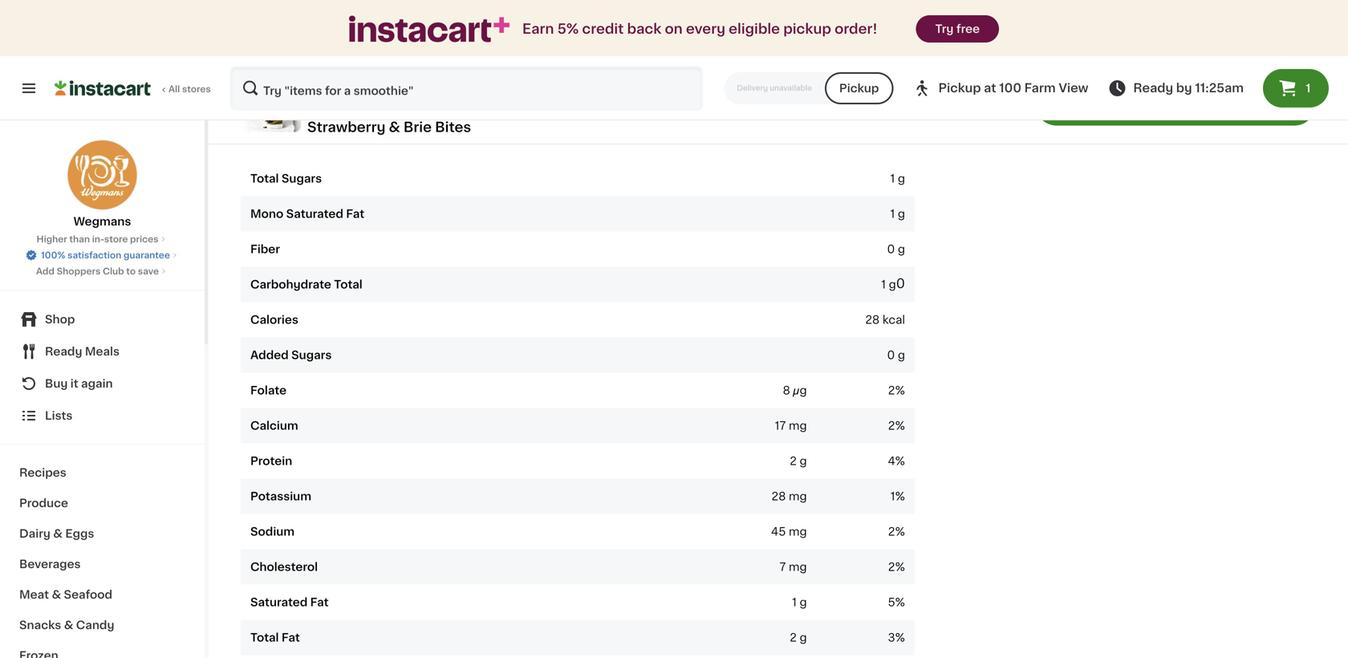 Task type: vqa. For each thing, say whether or not it's contained in the screenshot.


Task type: locate. For each thing, give the bounding box(es) containing it.
1 vertical spatial 2 g
[[790, 632, 807, 644]]

lists link
[[10, 400, 195, 432]]

2 % from the top
[[896, 420, 905, 432]]

add for add shoppers club to save
[[36, 267, 55, 276]]

%
[[896, 385, 905, 396], [896, 420, 905, 432], [896, 456, 905, 467], [896, 491, 905, 502], [896, 526, 905, 538], [896, 562, 905, 573], [896, 597, 905, 608], [896, 632, 905, 644]]

drizzle
[[281, 87, 319, 99]]

mg
[[789, 420, 807, 432], [789, 491, 807, 502], [789, 526, 807, 538], [789, 562, 807, 573]]

0 horizontal spatial 28
[[772, 491, 786, 502]]

pickup
[[939, 82, 981, 94], [840, 83, 879, 94]]

11:25am
[[1195, 82, 1244, 94]]

sugars for added sugars
[[291, 350, 332, 361]]

3 %
[[888, 632, 905, 644]]

pickup for pickup at 100 farm view
[[939, 82, 981, 94]]

0 g
[[887, 244, 905, 255], [887, 350, 905, 361]]

shop link
[[10, 303, 195, 336]]

0 vertical spatial fat
[[346, 208, 365, 220]]

2 vertical spatial fat
[[282, 632, 300, 644]]

potassium
[[250, 491, 311, 502]]

4
[[1119, 97, 1128, 111], [888, 456, 896, 467]]

2 g
[[790, 456, 807, 467], [790, 632, 807, 644]]

g for added sugars
[[898, 350, 905, 361]]

thread
[[281, 71, 320, 83]]

1 vertical spatial 1 g
[[891, 208, 905, 220]]

% for calcium
[[896, 420, 905, 432]]

4 inside button
[[1119, 97, 1128, 111]]

ready by 11:25am link
[[1108, 79, 1244, 98]]

% for protein
[[896, 456, 905, 467]]

2 for 8 µg
[[888, 385, 896, 396]]

4 % from the top
[[896, 491, 905, 502]]

calcium
[[250, 420, 298, 432]]

to inside add 4 ingredients to cart button
[[1217, 97, 1232, 111]]

0
[[887, 244, 895, 255], [896, 278, 905, 290], [887, 350, 895, 361]]

0 vertical spatial 1 g
[[891, 173, 905, 184]]

mg for 45 mg
[[789, 526, 807, 538]]

added
[[250, 350, 289, 361]]

strawberry,
[[333, 71, 396, 83]]

eligible
[[729, 22, 780, 36]]

just
[[435, 87, 456, 99]]

0 vertical spatial to
[[1217, 97, 1232, 111]]

to left save
[[126, 267, 136, 276]]

1 vertical spatial fat
[[310, 597, 329, 608]]

1 horizontal spatial fat
[[310, 597, 329, 608]]

pickup button
[[825, 72, 894, 104]]

serving.
[[498, 87, 543, 99]]

0 horizontal spatial 4
[[888, 456, 896, 467]]

8 % from the top
[[896, 632, 905, 644]]

ready down shop
[[45, 346, 82, 357]]

2 down '1 %'
[[888, 526, 896, 538]]

% for saturated fat
[[896, 597, 905, 608]]

28 up 45
[[772, 491, 786, 502]]

0 g up "1 g 0" on the right of the page
[[887, 244, 905, 255]]

& for snacks
[[64, 620, 73, 631]]

instacart logo image
[[55, 79, 151, 98]]

0 g down kcal
[[887, 350, 905, 361]]

1 vertical spatial ready
[[45, 346, 82, 357]]

5
[[888, 597, 896, 608]]

fat down cholesterol at the bottom left of page
[[310, 597, 329, 608]]

fat
[[346, 208, 365, 220], [310, 597, 329, 608], [282, 632, 300, 644]]

100
[[1000, 82, 1022, 94]]

mg right 7
[[789, 562, 807, 573]]

4 2 % from the top
[[888, 562, 905, 573]]

pickup down order!
[[840, 83, 879, 94]]

total down saturated fat
[[250, 632, 279, 644]]

2 down kcal
[[888, 385, 896, 396]]

add inside button
[[1086, 97, 1116, 111]]

3 2 % from the top
[[888, 526, 905, 538]]

& left the brie
[[389, 120, 400, 134]]

0 vertical spatial 2 g
[[790, 456, 807, 467]]

2 g for 3 %
[[790, 632, 807, 644]]

of left 12
[[629, 71, 641, 83]]

saturated up total fat
[[250, 597, 308, 608]]

0 down kcal
[[887, 350, 895, 361]]

g inside "1 g 0"
[[889, 279, 896, 290]]

total sugars
[[250, 173, 322, 184]]

mg up the 45 mg
[[789, 491, 807, 502]]

view
[[1059, 82, 1089, 94]]

g for total sugars
[[898, 173, 905, 184]]

to inside add shoppers club to save link
[[126, 267, 136, 276]]

28 for 28 mg
[[772, 491, 786, 502]]

1 vertical spatial 28
[[772, 491, 786, 502]]

club
[[103, 267, 124, 276]]

2 mg from the top
[[789, 491, 807, 502]]

kcal
[[883, 314, 905, 326]]

100%
[[41, 251, 65, 260]]

it
[[70, 378, 78, 389]]

0 horizontal spatial fat
[[282, 632, 300, 644]]

0 vertical spatial 4
[[1119, 97, 1128, 111]]

add shoppers club to save link
[[36, 265, 169, 278]]

all
[[169, 85, 180, 94]]

mono
[[250, 208, 284, 220]]

None search field
[[230, 66, 703, 111]]

total for total fat
[[250, 632, 279, 644]]

ready inside ready meals link
[[45, 346, 82, 357]]

& right meat at the left
[[52, 589, 61, 600]]

total right carbohydrate
[[334, 279, 363, 290]]

0 horizontal spatial of
[[511, 71, 522, 83]]

1 vertical spatial add
[[36, 267, 55, 276]]

ready up ingredients
[[1134, 82, 1174, 94]]

2 2 g from the top
[[790, 632, 807, 644]]

2 % for 45 mg
[[888, 526, 905, 538]]

28 left kcal
[[866, 314, 880, 326]]

0 vertical spatial 0 g
[[887, 244, 905, 255]]

1 horizontal spatial to
[[1217, 97, 1232, 111]]

1 vertical spatial to
[[126, 267, 136, 276]]

fat for saturated fat
[[310, 597, 329, 608]]

0 vertical spatial saturated
[[286, 208, 343, 220]]

shop
[[45, 314, 75, 325]]

fat down info
[[346, 208, 365, 220]]

with
[[322, 87, 346, 99]]

45
[[771, 526, 786, 538]]

recipes
[[19, 467, 66, 478]]

service type group
[[724, 72, 894, 104]]

try free
[[936, 23, 980, 35]]

mg right 17
[[789, 420, 807, 432]]

0 vertical spatial sugars
[[282, 173, 322, 184]]

3 % from the top
[[896, 456, 905, 467]]

g for total fat
[[800, 632, 807, 644]]

1 vertical spatial sugars
[[291, 350, 332, 361]]

6 % from the top
[[896, 562, 905, 573]]

ingredients
[[1132, 97, 1214, 111]]

higher than in-store prices
[[37, 235, 158, 244]]

2 up 4 %
[[888, 420, 896, 432]]

28 kcal
[[866, 314, 905, 326]]

1 horizontal spatial ready
[[1134, 82, 1174, 94]]

5%
[[558, 22, 579, 36]]

2 for 45 mg
[[888, 526, 896, 538]]

2 g down 17 mg
[[790, 456, 807, 467]]

ready for ready meals
[[45, 346, 82, 357]]

2 vertical spatial 1 g
[[792, 597, 807, 608]]

store
[[104, 235, 128, 244]]

& left candy
[[64, 620, 73, 631]]

pickup inside button
[[840, 83, 879, 94]]

to down 11:25am
[[1217, 97, 1232, 111]]

2 vertical spatial 0
[[887, 350, 895, 361]]

meals
[[85, 346, 120, 357]]

g for protein
[[800, 456, 807, 467]]

1 2 g from the top
[[790, 456, 807, 467]]

add down view
[[1086, 97, 1116, 111]]

g for mono saturated fat
[[898, 208, 905, 220]]

4 up '1 %'
[[888, 456, 896, 467]]

at
[[984, 82, 997, 94]]

1 horizontal spatial 28
[[866, 314, 880, 326]]

mg for 28 mg
[[789, 491, 807, 502]]

dairy
[[19, 528, 50, 539]]

bites
[[435, 120, 471, 134]]

2 g down "7 mg"
[[790, 632, 807, 644]]

mono saturated fat
[[250, 208, 365, 220]]

to for club
[[126, 267, 136, 276]]

1 % from the top
[[896, 385, 905, 396]]

pickup left at
[[939, 82, 981, 94]]

0 vertical spatial ready
[[1134, 82, 1174, 94]]

0 horizontal spatial ready
[[45, 346, 82, 357]]

toothpicks.
[[658, 71, 721, 83]]

2 2 % from the top
[[888, 420, 905, 432]]

sugars
[[282, 173, 322, 184], [291, 350, 332, 361]]

pickup
[[784, 22, 832, 36]]

4 mg from the top
[[789, 562, 807, 573]]

dairy & eggs link
[[10, 519, 195, 549]]

28
[[866, 314, 880, 326], [772, 491, 786, 502]]

1 2 % from the top
[[888, 385, 905, 396]]

7 % from the top
[[896, 597, 905, 608]]

28 for 28 kcal
[[866, 314, 880, 326]]

7
[[780, 562, 786, 573]]

2 up 5 at the bottom right
[[888, 562, 896, 573]]

& left eggs
[[53, 528, 63, 539]]

2 %
[[888, 385, 905, 396], [888, 420, 905, 432], [888, 526, 905, 538], [888, 562, 905, 573]]

1
[[251, 76, 256, 87], [1306, 83, 1311, 94], [891, 173, 895, 184], [891, 208, 895, 220], [882, 279, 886, 290], [891, 491, 896, 502], [792, 597, 797, 608]]

0 vertical spatial 0
[[887, 244, 895, 255]]

0 vertical spatial total
[[250, 173, 279, 184]]

candy
[[76, 620, 114, 631]]

total up mono
[[250, 173, 279, 184]]

pickup at 100 farm view
[[939, 82, 1089, 94]]

1 inside 1 "button"
[[1306, 83, 1311, 94]]

1 horizontal spatial pickup
[[939, 82, 981, 94]]

1 mg from the top
[[789, 420, 807, 432]]

5 % from the top
[[896, 526, 905, 538]]

saturated down total sugars
[[286, 208, 343, 220]]

2 vertical spatial total
[[250, 632, 279, 644]]

fat down saturated fat
[[282, 632, 300, 644]]

0 vertical spatial 28
[[866, 314, 880, 326]]

0 horizontal spatial to
[[126, 267, 136, 276]]

earn
[[522, 22, 554, 36]]

3 mg from the top
[[789, 526, 807, 538]]

pickup inside popup button
[[939, 82, 981, 94]]

1 horizontal spatial add
[[1086, 97, 1116, 111]]

balsamic
[[349, 87, 399, 99]]

wegmans link
[[67, 140, 138, 230]]

1 horizontal spatial 4
[[1119, 97, 1128, 111]]

ready meals link
[[10, 336, 195, 368]]

of up the serving. at the left top of the page
[[511, 71, 522, 83]]

mg right 45
[[789, 526, 807, 538]]

piece
[[476, 71, 508, 83]]

1 0 g from the top
[[887, 244, 905, 255]]

2 for 17 mg
[[888, 420, 896, 432]]

earn 5% credit back on every eligible pickup order!
[[522, 22, 878, 36]]

ready
[[1134, 82, 1174, 94], [45, 346, 82, 357]]

0 for fiber
[[887, 244, 895, 255]]

sugars right added
[[291, 350, 332, 361]]

& for meat
[[52, 589, 61, 600]]

&
[[389, 120, 400, 134], [53, 528, 63, 539], [52, 589, 61, 600], [64, 620, 73, 631]]

1 vertical spatial total
[[334, 279, 363, 290]]

1 inside "1 g 0"
[[882, 279, 886, 290]]

2 for 7 mg
[[888, 562, 896, 573]]

total
[[250, 173, 279, 184], [334, 279, 363, 290], [250, 632, 279, 644]]

8
[[783, 385, 791, 396]]

wegmans logo image
[[67, 140, 138, 210]]

0 up kcal
[[896, 278, 905, 290]]

thread a strawberry, basil leaf and piece of cheese onto each of 12 toothpicks. drizzle with balsamic glaze just before serving.
[[281, 71, 721, 99]]

0 vertical spatial add
[[1086, 97, 1116, 111]]

0 horizontal spatial pickup
[[840, 83, 879, 94]]

0 horizontal spatial add
[[36, 267, 55, 276]]

1 horizontal spatial of
[[629, 71, 641, 83]]

2 0 g from the top
[[887, 350, 905, 361]]

0 up "1 g 0" on the right of the page
[[887, 244, 895, 255]]

add down 100%
[[36, 267, 55, 276]]

sugars up the mono saturated fat on the left top of the page
[[282, 173, 322, 184]]

ready inside ready by 11:25am link
[[1134, 82, 1174, 94]]

4 left ingredients
[[1119, 97, 1128, 111]]

leaf
[[428, 71, 449, 83]]

ready for ready by 11:25am
[[1134, 82, 1174, 94]]

1 g
[[891, 173, 905, 184], [891, 208, 905, 220], [792, 597, 807, 608]]

1 vertical spatial 0 g
[[887, 350, 905, 361]]



Task type: describe. For each thing, give the bounding box(es) containing it.
ready meals button
[[10, 336, 195, 368]]

nutrition info
[[241, 129, 359, 146]]

sodium
[[250, 526, 295, 538]]

nutrition
[[241, 129, 321, 146]]

folate
[[250, 385, 287, 396]]

each
[[598, 71, 626, 83]]

basil
[[399, 71, 425, 83]]

0 g for fiber
[[887, 244, 905, 255]]

instructions
[[241, 25, 349, 42]]

mg for 17 mg
[[789, 420, 807, 432]]

than
[[69, 235, 90, 244]]

1 g 0
[[882, 278, 905, 290]]

1 vertical spatial 0
[[896, 278, 905, 290]]

cholesterol
[[250, 562, 318, 573]]

% for sodium
[[896, 526, 905, 538]]

prices
[[130, 235, 158, 244]]

strawberry & brie bites
[[307, 120, 471, 134]]

farm
[[1025, 82, 1056, 94]]

1 g for saturated fat
[[792, 597, 807, 608]]

& for dairy
[[53, 528, 63, 539]]

in-
[[92, 235, 104, 244]]

sugars for total sugars
[[282, 173, 322, 184]]

on
[[665, 22, 683, 36]]

2 of from the left
[[629, 71, 641, 83]]

higher than in-store prices link
[[37, 233, 168, 246]]

beverages link
[[10, 549, 195, 580]]

produce
[[19, 498, 68, 509]]

8 µg
[[783, 385, 807, 396]]

shoppers
[[57, 267, 101, 276]]

snacks & candy link
[[10, 610, 195, 641]]

1 vertical spatial saturated
[[250, 597, 308, 608]]

45 mg
[[771, 526, 807, 538]]

pickup at 100 farm view button
[[913, 66, 1089, 111]]

every
[[686, 22, 726, 36]]

% for total fat
[[896, 632, 905, 644]]

and
[[452, 71, 473, 83]]

5 %
[[888, 597, 905, 608]]

1 %
[[891, 491, 905, 502]]

all stores link
[[55, 66, 212, 111]]

onto
[[570, 71, 596, 83]]

dairy & eggs
[[19, 528, 94, 539]]

mg for 7 mg
[[789, 562, 807, 573]]

a
[[323, 71, 330, 83]]

% for folate
[[896, 385, 905, 396]]

stores
[[182, 85, 211, 94]]

meat & seafood link
[[10, 580, 195, 610]]

add 4 ingredients to cart button
[[1035, 82, 1316, 126]]

instacart plus icon image
[[349, 16, 510, 42]]

28 mg
[[772, 491, 807, 502]]

save
[[138, 267, 159, 276]]

by
[[1177, 82, 1193, 94]]

% for potassium
[[896, 491, 905, 502]]

3
[[888, 632, 896, 644]]

& for strawberry
[[389, 120, 400, 134]]

all stores
[[169, 85, 211, 94]]

100% satisfaction guarantee button
[[25, 246, 180, 262]]

100% satisfaction guarantee
[[41, 251, 170, 260]]

eggs
[[65, 528, 94, 539]]

meat
[[19, 589, 49, 600]]

7 mg
[[780, 562, 807, 573]]

cheese
[[525, 71, 567, 83]]

brie
[[404, 120, 432, 134]]

back
[[627, 22, 662, 36]]

add shoppers club to save
[[36, 267, 159, 276]]

1 button
[[1263, 69, 1329, 108]]

try
[[936, 23, 954, 35]]

higher
[[37, 235, 67, 244]]

1 vertical spatial 4
[[888, 456, 896, 467]]

meat & seafood
[[19, 589, 112, 600]]

% for cholesterol
[[896, 562, 905, 573]]

protein
[[250, 456, 292, 467]]

guarantee
[[124, 251, 170, 260]]

total for total sugars
[[250, 173, 279, 184]]

saturated fat
[[250, 597, 329, 608]]

buy it again link
[[10, 368, 195, 400]]

2 horizontal spatial fat
[[346, 208, 365, 220]]

1 g for total sugars
[[891, 173, 905, 184]]

credit
[[582, 22, 624, 36]]

4 %
[[888, 456, 905, 467]]

0 g for added sugars
[[887, 350, 905, 361]]

2 down 17 mg
[[790, 456, 797, 467]]

added sugars
[[250, 350, 332, 361]]

calories
[[250, 314, 298, 326]]

glaze
[[402, 87, 432, 99]]

recipes link
[[10, 458, 195, 488]]

µg
[[793, 385, 807, 396]]

g for fiber
[[898, 244, 905, 255]]

0 for added sugars
[[887, 350, 895, 361]]

2 % for 7 mg
[[888, 562, 905, 573]]

2 % for 17 mg
[[888, 420, 905, 432]]

fat for total fat
[[282, 632, 300, 644]]

to for ingredients
[[1217, 97, 1232, 111]]

1 of from the left
[[511, 71, 522, 83]]

12
[[644, 71, 655, 83]]

pickup for pickup
[[840, 83, 879, 94]]

strawberry
[[307, 120, 386, 134]]

info
[[325, 129, 359, 146]]

order!
[[835, 22, 878, 36]]

2 % for 8 µg
[[888, 385, 905, 396]]

Search field
[[231, 67, 702, 109]]

2 down "7 mg"
[[790, 632, 797, 644]]

add for add 4 ingredients to cart
[[1086, 97, 1116, 111]]

before
[[458, 87, 495, 99]]

lists
[[45, 410, 73, 421]]

2 g for 4 %
[[790, 456, 807, 467]]

1 g for mono saturated fat
[[891, 208, 905, 220]]

g for saturated fat
[[800, 597, 807, 608]]



